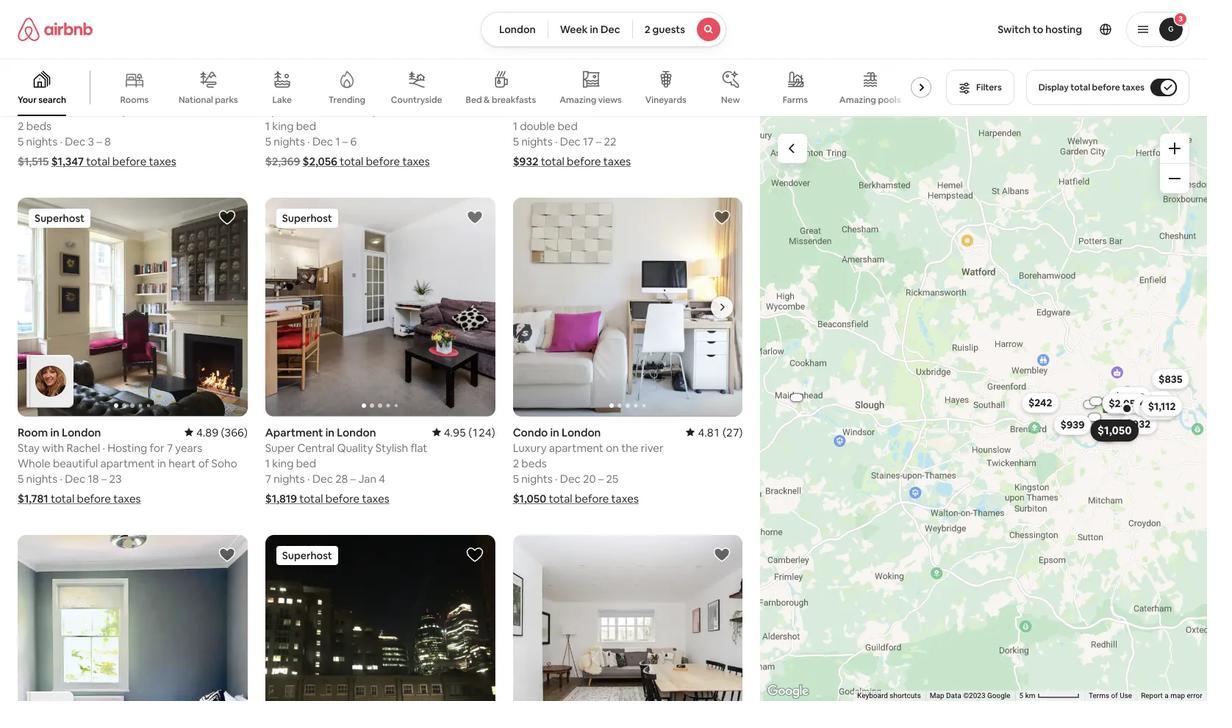 Task type: locate. For each thing, give the bounding box(es) containing it.
5 inside the 1 king bed 5 nights · dec 1 – 6 $2,369 $2,056 total before taxes
[[265, 135, 271, 149]]

apartment up beautiful
[[513, 89, 571, 103]]

in for apartment in london super central quality stylish flat 1 king bed 7 nights · dec 28 – jan 4 $1,819 total before taxes
[[326, 426, 335, 440]]

before down countryside
[[366, 155, 400, 169]]

nights down the double
[[522, 135, 553, 149]]

1 horizontal spatial beds
[[522, 456, 547, 470]]

0 horizontal spatial $1,781
[[18, 492, 48, 506]]

1 vertical spatial $1,050
[[513, 492, 547, 506]]

google image
[[765, 683, 813, 702]]

switch to hosting link
[[989, 14, 1092, 45]]

1 vertical spatial $1,347
[[1140, 400, 1171, 413]]

in up with
[[50, 426, 60, 440]]

beds down luxury
[[522, 456, 547, 470]]

$932 down the double
[[513, 155, 539, 169]]

in for condo in london luxury apartment on the river 2 beds 5 nights · dec 20 – 25 $1,050 total before taxes
[[551, 426, 560, 440]]

– right 17
[[596, 135, 602, 149]]

dec inside the 1 king bed 5 nights · dec 1 – 6 $2,369 $2,056 total before taxes
[[313, 135, 333, 149]]

1 horizontal spatial 3
[[1179, 14, 1183, 24]]

$1,819 inside apartment in london super central quality stylish flat 1 king bed 7 nights · dec 28 – jan 4 $1,819 total before taxes
[[265, 492, 297, 506]]

london up flat at the top of the page
[[585, 89, 624, 103]]

on
[[606, 441, 619, 455]]

– inside the 1 king bed 5 nights · dec 1 – 6 $2,369 $2,056 total before taxes
[[343, 135, 348, 149]]

0 horizontal spatial $1,050
[[513, 492, 547, 506]]

dec left 28
[[313, 472, 333, 486]]

0 vertical spatial $1,347
[[51, 155, 84, 169]]

1 horizontal spatial $2,056
[[1110, 397, 1142, 410]]

5.0 out of 5 average rating,  6 reviews image
[[700, 89, 743, 103]]

report a map error link
[[1142, 692, 1203, 700]]

add to wishlist: room in london image
[[218, 209, 236, 227], [218, 546, 236, 564]]

1 horizontal spatial $1,347
[[1140, 400, 1171, 413]]

beautiful
[[513, 104, 558, 118]]

· down the double
[[555, 135, 558, 149]]

0 vertical spatial 4.89
[[444, 89, 466, 103]]

4.81 out of 5 average rating,  27 reviews image
[[687, 426, 743, 440]]

· left the 6
[[308, 135, 310, 149]]

2 down luxury
[[513, 456, 519, 470]]

london up rachel
[[62, 426, 101, 440]]

0 vertical spatial apartment
[[116, 104, 171, 118]]

0 horizontal spatial 7
[[167, 441, 173, 455]]

1 down 'super'
[[265, 456, 270, 470]]

river
[[641, 441, 664, 455]]

0 horizontal spatial amazing
[[560, 94, 597, 106]]

$1,112
[[1149, 400, 1177, 413]]

amazing left views
[[560, 94, 597, 106]]

0 horizontal spatial $2,056
[[303, 155, 338, 169]]

0 vertical spatial $1,050
[[1098, 424, 1133, 438]]

before inside the 1 king bed 5 nights · dec 1 – 6 $2,369 $2,056 total before taxes
[[366, 155, 400, 169]]

1 horizontal spatial 2
[[513, 456, 519, 470]]

– left 25 on the bottom right
[[599, 472, 604, 486]]

week
[[560, 23, 588, 36]]

0 horizontal spatial of
[[198, 456, 209, 470]]

dec down tower
[[65, 135, 85, 149]]

1 vertical spatial apartment
[[549, 441, 604, 455]]

report
[[1142, 692, 1164, 700]]

london inside the apartment in london beautiful garden flat in lambeth 1 double bed 5 nights · dec 17 – 22 $932 total before taxes
[[585, 89, 624, 103]]

$932
[[513, 155, 539, 169], [1127, 418, 1151, 431]]

nights inside the 1 king bed 5 nights · dec 1 – 6 $2,369 $2,056 total before taxes
[[274, 135, 305, 149]]

5 inside apartment in london fabulous tower hill apartment 2 beds 5 nights · dec 3 – 8 $1,515 $1,347 total before taxes
[[18, 135, 24, 149]]

in up tower
[[78, 89, 87, 103]]

0 vertical spatial 3
[[1179, 14, 1183, 24]]

1 5.0 from the left
[[209, 89, 225, 103]]

5.0 left (6) on the top right of page
[[711, 89, 727, 103]]

0 horizontal spatial $1,347
[[51, 155, 84, 169]]

london up 20
[[562, 426, 601, 440]]

3 inside apartment in london fabulous tower hill apartment 2 beds 5 nights · dec 3 – 8 $1,515 $1,347 total before taxes
[[88, 135, 94, 149]]

$2,369
[[265, 155, 300, 169]]

london inside apartment in london fabulous tower hill apartment 2 beds 5 nights · dec 3 – 8 $1,515 $1,347 total before taxes
[[89, 89, 129, 103]]

to
[[1033, 23, 1044, 36]]

apartment up 'super'
[[265, 426, 323, 440]]

apartment
[[116, 104, 171, 118], [549, 441, 604, 455], [100, 456, 155, 470]]

– left the 6
[[343, 135, 348, 149]]

$967 $939
[[1061, 404, 1172, 432]]

amazing left "pools"
[[840, 94, 877, 106]]

before down hill
[[112, 155, 147, 169]]

dec left the 6
[[313, 135, 333, 149]]

2 guests button
[[632, 12, 727, 47]]

1 inside the apartment in london beautiful garden flat in lambeth 1 double bed 5 nights · dec 17 – 22 $932 total before taxes
[[513, 119, 518, 133]]

bed down the central at the left of page
[[296, 456, 316, 470]]

amazing for amazing views
[[560, 94, 597, 106]]

1 horizontal spatial 5.0
[[711, 89, 727, 103]]

bed inside the apartment in london beautiful garden flat in lambeth 1 double bed 5 nights · dec 17 – 22 $932 total before taxes
[[558, 119, 578, 133]]

nights inside room in london stay with rachel · hosting for 7 years whole beautiful apartment in heart of soho 5 nights · dec 18 – 23 $1,781 total before taxes
[[26, 472, 57, 486]]

add to wishlist: apartment in london image
[[466, 546, 484, 564]]

2 left guests
[[645, 23, 651, 36]]

super
[[265, 441, 295, 455]]

(226)
[[469, 89, 495, 103]]

filters
[[977, 82, 1002, 93]]

apartment in london super central quality stylish flat 1 king bed 7 nights · dec 28 – jan 4 $1,819 total before taxes
[[265, 426, 428, 506]]

nights up $1,515
[[26, 135, 57, 149]]

4.89 up years
[[196, 426, 219, 440]]

1 horizontal spatial $1,050
[[1098, 424, 1133, 438]]

5.0 left (66)
[[209, 89, 225, 103]]

in right week
[[590, 23, 599, 36]]

total inside display total before taxes button
[[1071, 82, 1091, 93]]

lambeth
[[633, 104, 679, 118]]

double
[[520, 119, 555, 133]]

– inside the apartment in london beautiful garden flat in lambeth 1 double bed 5 nights · dec 17 – 22 $932 total before taxes
[[596, 135, 602, 149]]

london up hill
[[89, 89, 129, 103]]

0 vertical spatial 2
[[645, 23, 651, 36]]

before inside the apartment in london beautiful garden flat in lambeth 1 double bed 5 nights · dec 17 – 22 $932 total before taxes
[[567, 155, 601, 169]]

5 km button
[[1016, 691, 1085, 702]]

in right condo
[[551, 426, 560, 440]]

before inside room in london stay with rachel · hosting for 7 years whole beautiful apartment in heart of soho 5 nights · dec 18 – 23 $1,781 total before taxes
[[77, 492, 111, 506]]

2 guests
[[645, 23, 686, 36]]

apartment inside the apartment in london beautiful garden flat in lambeth 1 double bed 5 nights · dec 17 – 22 $932 total before taxes
[[513, 89, 571, 103]]

nights down luxury
[[522, 472, 553, 486]]

nights up $2,369
[[274, 135, 305, 149]]

$835
[[1159, 373, 1183, 386]]

$2,056 up $932 button
[[1110, 397, 1142, 410]]

dec left 20
[[560, 472, 581, 486]]

1 vertical spatial 4.89
[[196, 426, 219, 440]]

0 horizontal spatial 3
[[88, 135, 94, 149]]

dec left 17
[[560, 135, 581, 149]]

0 horizontal spatial 2
[[18, 119, 24, 133]]

$1,781 button
[[1104, 394, 1146, 415]]

london inside condo in london luxury apartment on the river 2 beds 5 nights · dec 20 – 25 $1,050 total before taxes
[[562, 426, 601, 440]]

national
[[179, 94, 213, 106]]

·
[[60, 135, 62, 149], [308, 135, 310, 149], [555, 135, 558, 149], [103, 441, 105, 455], [60, 472, 62, 486], [308, 472, 310, 486], [555, 472, 558, 486]]

years
[[175, 441, 202, 455]]

of left use
[[1112, 692, 1119, 700]]

bed inside apartment in london super central quality stylish flat 1 king bed 7 nights · dec 28 – jan 4 $1,819 total before taxes
[[296, 456, 316, 470]]

4.89 for 4.89 (366)
[[196, 426, 219, 440]]

0 horizontal spatial 4.89
[[196, 426, 219, 440]]

2 vertical spatial 2
[[513, 456, 519, 470]]

apartment for apartment in london beautiful garden flat in lambeth 1 double bed 5 nights · dec 17 – 22 $932 total before taxes
[[513, 89, 571, 103]]

0 horizontal spatial $1,819
[[265, 492, 297, 506]]

room in london stay with rachel · hosting for 7 years whole beautiful apartment in heart of soho 5 nights · dec 18 – 23 $1,781 total before taxes
[[18, 426, 237, 506]]

$1,050
[[1098, 424, 1133, 438], [513, 492, 547, 506]]

1 vertical spatial 2
[[18, 119, 24, 133]]

bed & breakfasts
[[466, 94, 536, 106]]

7 right the for
[[167, 441, 173, 455]]

nights down 'super'
[[274, 472, 305, 486]]

apartment inside apartment in london super central quality stylish flat 1 king bed 7 nights · dec 28 – jan 4 $1,819 total before taxes
[[265, 426, 323, 440]]

6
[[350, 135, 357, 149]]

1 vertical spatial $2,056
[[1110, 397, 1142, 410]]

apartment for apartment in london
[[265, 89, 323, 103]]

$1,347 inside apartment in london fabulous tower hill apartment 2 beds 5 nights · dec 3 – 8 $1,515 $1,347 total before taxes
[[51, 155, 84, 169]]

king down 'super'
[[272, 456, 294, 470]]

$1,781 down whole
[[18, 492, 48, 506]]

total inside the 1 king bed 5 nights · dec 1 – 6 $2,369 $2,056 total before taxes
[[340, 155, 364, 169]]

0 vertical spatial $1,819
[[1115, 391, 1146, 404]]

before down 20
[[575, 492, 609, 506]]

jan
[[359, 472, 377, 486]]

in up the central at the left of page
[[326, 426, 335, 440]]

apartment down hosting
[[100, 456, 155, 470]]

tower
[[65, 104, 96, 118]]

fabulous
[[18, 104, 63, 118]]

beds
[[26, 119, 52, 133], [522, 456, 547, 470]]

total inside the apartment in london beautiful garden flat in lambeth 1 double bed 5 nights · dec 17 – 22 $932 total before taxes
[[541, 155, 565, 169]]

before right display
[[1093, 82, 1121, 93]]

apartment inside apartment in london fabulous tower hill apartment 2 beds 5 nights · dec 3 – 8 $1,515 $1,347 total before taxes
[[18, 89, 76, 103]]

beds down fabulous
[[26, 119, 52, 133]]

0 vertical spatial beds
[[26, 119, 52, 133]]

5.0 for 5.0 (66)
[[209, 89, 225, 103]]

quality
[[337, 441, 373, 455]]

5
[[18, 135, 24, 149], [265, 135, 271, 149], [513, 135, 519, 149], [18, 472, 24, 486], [513, 472, 519, 486], [1020, 692, 1024, 700]]

add to wishlist: condo in london image
[[714, 209, 731, 227]]

$2,056 right $2,369
[[303, 155, 338, 169]]

london for condo in london luxury apartment on the river 2 beds 5 nights · dec 20 – 25 $1,050 total before taxes
[[562, 426, 601, 440]]

–
[[96, 135, 102, 149], [343, 135, 348, 149], [596, 135, 602, 149], [101, 472, 107, 486], [351, 472, 356, 486], [599, 472, 604, 486]]

0 vertical spatial of
[[198, 456, 209, 470]]

in for week in dec
[[590, 23, 599, 36]]

1 left the double
[[513, 119, 518, 133]]

nights down whole
[[26, 472, 57, 486]]

5 left "km"
[[1020, 692, 1024, 700]]

new
[[722, 94, 740, 106]]

5 up $2,369
[[265, 135, 271, 149]]

in inside apartment in london super central quality stylish flat 1 king bed 7 nights · dec 28 – jan 4 $1,819 total before taxes
[[326, 426, 335, 440]]

stylish
[[376, 441, 408, 455]]

total inside room in london stay with rachel · hosting for 7 years whole beautiful apartment in heart of soho 5 nights · dec 18 – 23 $1,781 total before taxes
[[51, 492, 74, 506]]

5 down whole
[[18, 472, 24, 486]]

in up garden
[[573, 89, 582, 103]]

&
[[484, 94, 490, 106]]

apartment in london fabulous tower hill apartment 2 beds 5 nights · dec 3 – 8 $1,515 $1,347 total before taxes
[[18, 89, 176, 169]]

$1,050 down the $1,781 button
[[1098, 424, 1133, 438]]

map
[[931, 692, 945, 700]]

7 down 'super'
[[265, 472, 271, 486]]

– inside room in london stay with rachel · hosting for 7 years whole beautiful apartment in heart of soho 5 nights · dec 18 – 23 $1,781 total before taxes
[[101, 472, 107, 486]]

– right 28
[[351, 472, 356, 486]]

keyboard
[[858, 692, 889, 700]]

hosting
[[108, 441, 147, 455]]

1 vertical spatial $932
[[1127, 418, 1151, 431]]

· down fabulous
[[60, 135, 62, 149]]

$242
[[1029, 397, 1053, 410]]

$1,781 inside button
[[1111, 398, 1140, 411]]

2 vertical spatial apartment
[[100, 456, 155, 470]]

apartment right hill
[[116, 104, 171, 118]]

zoom out image
[[1170, 173, 1181, 185]]

dec right week
[[601, 23, 621, 36]]

taxes inside the apartment in london beautiful garden flat in lambeth 1 double bed 5 nights · dec 17 – 22 $932 total before taxes
[[604, 155, 631, 169]]

$967
[[1147, 404, 1172, 417]]

london for apartment in london super central quality stylish flat 1 king bed 7 nights · dec 28 – jan 4 $1,819 total before taxes
[[337, 426, 376, 440]]

1 vertical spatial of
[[1112, 692, 1119, 700]]

of left the soho
[[198, 456, 209, 470]]

1 vertical spatial $1,781
[[18, 492, 48, 506]]

dec down beautiful on the left
[[65, 472, 85, 486]]

· down the central at the left of page
[[308, 472, 310, 486]]

whole
[[18, 456, 50, 470]]

before inside condo in london luxury apartment on the river 2 beds 5 nights · dec 20 – 25 $1,050 total before taxes
[[575, 492, 609, 506]]

7 inside room in london stay with rachel · hosting for 7 years whole beautiful apartment in heart of soho 5 nights · dec 18 – 23 $1,781 total before taxes
[[167, 441, 173, 455]]

1 vertical spatial king
[[272, 456, 294, 470]]

5 down luxury
[[513, 472, 519, 486]]

1 vertical spatial 7
[[265, 472, 271, 486]]

$1,050 down luxury
[[513, 492, 547, 506]]

$1,347 inside $1,347 button
[[1140, 400, 1171, 413]]

taxes
[[1123, 82, 1145, 93], [149, 155, 176, 169], [403, 155, 430, 169], [604, 155, 631, 169], [113, 492, 141, 506], [362, 492, 390, 506], [612, 492, 639, 506]]

farms
[[783, 94, 808, 106]]

london
[[499, 23, 536, 36], [89, 89, 129, 103], [337, 89, 376, 103], [585, 89, 624, 103], [62, 426, 101, 440], [337, 426, 376, 440], [562, 426, 601, 440]]

beds inside apartment in london fabulous tower hill apartment 2 beds 5 nights · dec 3 – 8 $1,515 $1,347 total before taxes
[[26, 119, 52, 133]]

in inside button
[[590, 23, 599, 36]]

(124)
[[469, 426, 495, 440]]

before down 17
[[567, 155, 601, 169]]

dec inside condo in london luxury apartment on the river 2 beds 5 nights · dec 20 – 25 $1,050 total before taxes
[[560, 472, 581, 486]]

0 vertical spatial add to wishlist: room in london image
[[218, 209, 236, 227]]

1 add to wishlist: room in london image from the top
[[218, 209, 236, 227]]

1 vertical spatial $1,819
[[265, 492, 297, 506]]

0 vertical spatial 7
[[167, 441, 173, 455]]

amazing
[[560, 94, 597, 106], [840, 94, 877, 106]]

3
[[1179, 14, 1183, 24], [88, 135, 94, 149]]

apartment left trending
[[265, 89, 323, 103]]

london left week
[[499, 23, 536, 36]]

$1,347
[[51, 155, 84, 169], [1140, 400, 1171, 413]]

use
[[1121, 692, 1133, 700]]

group
[[0, 59, 938, 116], [18, 198, 248, 417], [265, 198, 495, 417], [513, 198, 743, 417], [18, 535, 248, 702], [265, 535, 495, 702], [513, 535, 743, 702]]

2 inside apartment in london fabulous tower hill apartment 2 beds 5 nights · dec 3 – 8 $1,515 $1,347 total before taxes
[[18, 119, 24, 133]]

in inside condo in london luxury apartment on the river 2 beds 5 nights · dec 20 – 25 $1,050 total before taxes
[[551, 426, 560, 440]]

– right 18
[[101, 472, 107, 486]]

1 up $2,369
[[265, 119, 270, 133]]

london inside room in london stay with rachel · hosting for 7 years whole beautiful apartment in heart of soho 5 nights · dec 18 – 23 $1,781 total before taxes
[[62, 426, 101, 440]]

5.0 for 5.0 (6)
[[711, 89, 727, 103]]

amazing for amazing pools
[[840, 94, 877, 106]]

1 horizontal spatial $1,819
[[1115, 391, 1146, 404]]

before down 18
[[77, 492, 111, 506]]

switch to hosting
[[998, 23, 1083, 36]]

5 up $1,515
[[18, 135, 24, 149]]

0 vertical spatial king
[[272, 119, 294, 133]]

0 vertical spatial $932
[[513, 155, 539, 169]]

a
[[1166, 692, 1170, 700]]

dec inside the apartment in london beautiful garden flat in lambeth 1 double bed 5 nights · dec 17 – 22 $932 total before taxes
[[560, 135, 581, 149]]

· left 20
[[555, 472, 558, 486]]

of
[[198, 456, 209, 470], [1112, 692, 1119, 700]]

apartment up 20
[[549, 441, 604, 455]]

london inside apartment in london super central quality stylish flat 1 king bed 7 nights · dec 28 – jan 4 $1,819 total before taxes
[[337, 426, 376, 440]]

0 horizontal spatial beds
[[26, 119, 52, 133]]

before down 28
[[326, 492, 360, 506]]

4.81 (27)
[[698, 426, 743, 440]]

nights inside the apartment in london beautiful garden flat in lambeth 1 double bed 5 nights · dec 17 – 22 $932 total before taxes
[[522, 135, 553, 149]]

display total before taxes button
[[1027, 70, 1190, 105]]

total
[[1071, 82, 1091, 93], [86, 155, 110, 169], [340, 155, 364, 169], [541, 155, 565, 169], [51, 492, 74, 506], [300, 492, 323, 506], [549, 492, 573, 506]]

london up quality
[[337, 426, 376, 440]]

· right rachel
[[103, 441, 105, 455]]

$822
[[1144, 395, 1168, 408]]

bed down garden
[[558, 119, 578, 133]]

1 horizontal spatial 4.89
[[444, 89, 466, 103]]

room
[[18, 426, 48, 440]]

1 king from the top
[[272, 119, 294, 133]]

1 horizontal spatial of
[[1112, 692, 1119, 700]]

1 horizontal spatial $1,781
[[1111, 398, 1140, 411]]

king down lake
[[272, 119, 294, 133]]

5 inside room in london stay with rachel · hosting for 7 years whole beautiful apartment in heart of soho 5 nights · dec 18 – 23 $1,781 total before taxes
[[18, 472, 24, 486]]

zoom in image
[[1170, 143, 1181, 154]]

(66)
[[227, 89, 248, 103]]

pools
[[879, 94, 901, 106]]

in for apartment in london
[[326, 89, 335, 103]]

flat
[[601, 104, 619, 118]]

0 vertical spatial $2,056
[[303, 155, 338, 169]]

None search field
[[481, 12, 727, 47]]

london up the 6
[[337, 89, 376, 103]]

1 horizontal spatial $932
[[1127, 418, 1151, 431]]

2 down fabulous
[[18, 119, 24, 133]]

apartment up fabulous
[[18, 89, 76, 103]]

in inside apartment in london fabulous tower hill apartment 2 beds 5 nights · dec 3 – 8 $1,515 $1,347 total before taxes
[[78, 89, 87, 103]]

bed down apartment in london
[[296, 119, 316, 133]]

national parks
[[179, 94, 238, 106]]

$932 inside the apartment in london beautiful garden flat in lambeth 1 double bed 5 nights · dec 17 – 22 $932 total before taxes
[[513, 155, 539, 169]]

$1,819 button
[[1109, 387, 1152, 408]]

nights inside apartment in london fabulous tower hill apartment 2 beds 5 nights · dec 3 – 8 $1,515 $1,347 total before taxes
[[26, 135, 57, 149]]

total inside apartment in london fabulous tower hill apartment 2 beds 5 nights · dec 3 – 8 $1,515 $1,347 total before taxes
[[86, 155, 110, 169]]

views
[[599, 94, 622, 106]]

1 vertical spatial beds
[[522, 456, 547, 470]]

$1,781 up $932 button
[[1111, 398, 1140, 411]]

vineyards
[[646, 94, 687, 106]]

2 horizontal spatial 2
[[645, 23, 651, 36]]

before
[[1093, 82, 1121, 93], [112, 155, 147, 169], [366, 155, 400, 169], [567, 155, 601, 169], [77, 492, 111, 506], [326, 492, 360, 506], [575, 492, 609, 506]]

1 vertical spatial add to wishlist: room in london image
[[218, 546, 236, 564]]

1 horizontal spatial 7
[[265, 472, 271, 486]]

0 horizontal spatial 5.0
[[209, 89, 225, 103]]

– left the 8
[[96, 135, 102, 149]]

shortcuts
[[891, 692, 922, 700]]

· inside the apartment in london beautiful garden flat in lambeth 1 double bed 5 nights · dec 17 – 22 $932 total before taxes
[[555, 135, 558, 149]]

taxes inside condo in london luxury apartment on the river 2 beds 5 nights · dec 20 – 25 $1,050 total before taxes
[[612, 492, 639, 506]]

$932 down $1,347 button
[[1127, 418, 1151, 431]]

in right lake
[[326, 89, 335, 103]]

0 horizontal spatial $932
[[513, 155, 539, 169]]

5 down beautiful
[[513, 135, 519, 149]]

apartment inside room in london stay with rachel · hosting for 7 years whole beautiful apartment in heart of soho 5 nights · dec 18 – 23 $1,781 total before taxes
[[100, 456, 155, 470]]

2 king from the top
[[272, 456, 294, 470]]

$2,056 inside the 1 king bed 5 nights · dec 1 – 6 $2,369 $2,056 total before taxes
[[303, 155, 338, 169]]

1 inside apartment in london super central quality stylish flat 1 king bed 7 nights · dec 28 – jan 4 $1,819 total before taxes
[[265, 456, 270, 470]]

king inside the 1 king bed 5 nights · dec 1 – 6 $2,369 $2,056 total before taxes
[[272, 119, 294, 133]]

1 vertical spatial 3
[[88, 135, 94, 149]]

bed for apartment in london beautiful garden flat in lambeth 1 double bed 5 nights · dec 17 – 22 $932 total before taxes
[[558, 119, 578, 133]]

1 horizontal spatial amazing
[[840, 94, 877, 106]]

2 5.0 from the left
[[711, 89, 727, 103]]

· inside the 1 king bed 5 nights · dec 1 – 6 $2,369 $2,056 total before taxes
[[308, 135, 310, 149]]

1 left the 6
[[336, 135, 340, 149]]

0 vertical spatial $1,781
[[1111, 398, 1140, 411]]

4.89 left (226)
[[444, 89, 466, 103]]



Task type: describe. For each thing, give the bounding box(es) containing it.
display
[[1039, 82, 1069, 93]]

dec inside room in london stay with rachel · hosting for 7 years whole beautiful apartment in heart of soho 5 nights · dec 18 – 23 $1,781 total before taxes
[[65, 472, 85, 486]]

8
[[104, 135, 111, 149]]

luxury
[[513, 441, 547, 455]]

apartment inside condo in london luxury apartment on the river 2 beds 5 nights · dec 20 – 25 $1,050 total before taxes
[[549, 441, 604, 455]]

hosting
[[1046, 23, 1083, 36]]

countryside
[[391, 94, 442, 106]]

4.95 (124)
[[444, 426, 495, 440]]

5.0 out of 5 average rating,  66 reviews image
[[198, 89, 248, 103]]

5.0 (66)
[[209, 89, 248, 103]]

soho
[[212, 456, 237, 470]]

total inside apartment in london super central quality stylish flat 1 king bed 7 nights · dec 28 – jan 4 $1,819 total before taxes
[[300, 492, 323, 506]]

4.89 (226)
[[444, 89, 495, 103]]

condo in london luxury apartment on the river 2 beds 5 nights · dec 20 – 25 $1,050 total before taxes
[[513, 426, 664, 506]]

beds inside condo in london luxury apartment on the river 2 beds 5 nights · dec 20 – 25 $1,050 total before taxes
[[522, 456, 547, 470]]

map data ©2023 google
[[931, 692, 1011, 700]]

– inside condo in london luxury apartment on the river 2 beds 5 nights · dec 20 – 25 $1,050 total before taxes
[[599, 472, 604, 486]]

london button
[[481, 12, 549, 47]]

group containing national parks
[[0, 59, 938, 116]]

london inside button
[[499, 23, 536, 36]]

the
[[622, 441, 639, 455]]

(366)
[[221, 426, 248, 440]]

in for apartment in london beautiful garden flat in lambeth 1 double bed 5 nights · dec 17 – 22 $932 total before taxes
[[573, 89, 582, 103]]

bed
[[466, 94, 482, 106]]

terms
[[1090, 692, 1110, 700]]

beautiful
[[53, 456, 98, 470]]

nights inside condo in london luxury apartment on the river 2 beds 5 nights · dec 20 – 25 $1,050 total before taxes
[[522, 472, 553, 486]]

4.95 out of 5 average rating,  124 reviews image
[[432, 426, 495, 440]]

$932 button
[[1121, 414, 1158, 435]]

taxes inside apartment in london fabulous tower hill apartment 2 beds 5 nights · dec 3 – 8 $1,515 $1,347 total before taxes
[[149, 155, 176, 169]]

terms of use link
[[1090, 692, 1133, 700]]

before inside button
[[1093, 82, 1121, 93]]

map
[[1171, 692, 1186, 700]]

$939
[[1061, 419, 1086, 432]]

keyboard shortcuts
[[858, 692, 922, 700]]

4.89 (366)
[[196, 426, 248, 440]]

taxes inside apartment in london super central quality stylish flat 1 king bed 7 nights · dec 28 – jan 4 $1,819 total before taxes
[[362, 492, 390, 506]]

breakfasts
[[492, 94, 536, 106]]

king inside apartment in london super central quality stylish flat 1 king bed 7 nights · dec 28 – jan 4 $1,819 total before taxes
[[272, 456, 294, 470]]

km
[[1026, 692, 1036, 700]]

add to wishlist: apartment in london image
[[466, 209, 484, 227]]

before inside apartment in london fabulous tower hill apartment 2 beds 5 nights · dec 3 – 8 $1,515 $1,347 total before taxes
[[112, 155, 147, 169]]

5 inside condo in london luxury apartment on the river 2 beds 5 nights · dec 20 – 25 $1,050 total before taxes
[[513, 472, 519, 486]]

$939 button
[[1055, 415, 1092, 436]]

lake
[[273, 94, 292, 106]]

$1,347 button
[[1134, 396, 1178, 417]]

london for apartment in london beautiful garden flat in lambeth 1 double bed 5 nights · dec 17 – 22 $932 total before taxes
[[585, 89, 624, 103]]

google
[[988, 692, 1011, 700]]

garden
[[560, 104, 598, 118]]

$1,050 button
[[1091, 420, 1140, 442]]

23
[[109, 472, 122, 486]]

before inside apartment in london super central quality stylish flat 1 king bed 7 nights · dec 28 – jan 4 $1,819 total before taxes
[[326, 492, 360, 506]]

guests
[[653, 23, 686, 36]]

· inside apartment in london fabulous tower hill apartment 2 beds 5 nights · dec 3 – 8 $1,515 $1,347 total before taxes
[[60, 135, 62, 149]]

5 inside 5 km button
[[1020, 692, 1024, 700]]

none search field containing london
[[481, 12, 727, 47]]

dec inside apartment in london fabulous tower hill apartment 2 beds 5 nights · dec 3 – 8 $1,515 $1,347 total before taxes
[[65, 135, 85, 149]]

4.89 for 4.89 (226)
[[444, 89, 466, 103]]

$1,819 inside "button"
[[1115, 391, 1146, 404]]

$1,050 inside $1,050 button
[[1098, 424, 1133, 438]]

for
[[150, 441, 164, 455]]

– inside apartment in london super central quality stylish flat 1 king bed 7 nights · dec 28 – jan 4 $1,819 total before taxes
[[351, 472, 356, 486]]

bed inside the 1 king bed 5 nights · dec 1 – 6 $2,369 $2,056 total before taxes
[[296, 119, 316, 133]]

2 inside condo in london luxury apartment on the river 2 beds 5 nights · dec 20 – 25 $1,050 total before taxes
[[513, 456, 519, 470]]

$835 button
[[1153, 369, 1190, 390]]

2 add to wishlist: room in london image from the top
[[218, 546, 236, 564]]

apartment for apartment in london super central quality stylish flat 1 king bed 7 nights · dec 28 – jan 4 $1,819 total before taxes
[[265, 426, 323, 440]]

(6)
[[730, 89, 743, 103]]

central
[[297, 441, 335, 455]]

$967 button
[[1141, 400, 1178, 420]]

taxes inside the 1 king bed 5 nights · dec 1 – 6 $2,369 $2,056 total before taxes
[[403, 155, 430, 169]]

· down beautiful on the left
[[60, 472, 62, 486]]

in right flat at the top of the page
[[622, 104, 631, 118]]

$1,515
[[18, 155, 49, 169]]

$1,050 inside condo in london luxury apartment on the river 2 beds 5 nights · dec 20 – 25 $1,050 total before taxes
[[513, 492, 547, 506]]

parks
[[215, 94, 238, 106]]

4.89 out of 5 average rating,  366 reviews image
[[185, 426, 248, 440]]

in for room in london stay with rachel · hosting for 7 years whole beautiful apartment in heart of soho 5 nights · dec 18 – 23 $1,781 total before taxes
[[50, 426, 60, 440]]

your
[[18, 94, 37, 106]]

filters button
[[947, 70, 1015, 105]]

$1,112 button
[[1142, 396, 1183, 417]]

taxes inside display total before taxes button
[[1123, 82, 1145, 93]]

in down the for
[[157, 456, 166, 470]]

$242 button
[[1023, 393, 1060, 414]]

terms of use
[[1090, 692, 1133, 700]]

4.95
[[444, 426, 466, 440]]

· inside condo in london luxury apartment on the river 2 beds 5 nights · dec 20 – 25 $1,050 total before taxes
[[555, 472, 558, 486]]

bed for apartment in london super central quality stylish flat 1 king bed 7 nights · dec 28 – jan 4 $1,819 total before taxes
[[296, 456, 316, 470]]

3 inside dropdown button
[[1179, 14, 1183, 24]]

$1,781 inside room in london stay with rachel · hosting for 7 years whole beautiful apartment in heart of soho 5 nights · dec 18 – 23 $1,781 total before taxes
[[18, 492, 48, 506]]

$2,056 inside button
[[1110, 397, 1142, 410]]

4.89 out of 5 average rating,  226 reviews image
[[432, 89, 495, 103]]

add to wishlist: condo in london image
[[714, 546, 731, 564]]

3 button
[[1127, 12, 1190, 47]]

heart
[[169, 456, 196, 470]]

$822 button
[[1137, 391, 1175, 412]]

with
[[42, 441, 64, 455]]

17
[[583, 135, 594, 149]]

5 km
[[1020, 692, 1038, 700]]

5 inside the apartment in london beautiful garden flat in lambeth 1 double bed 5 nights · dec 17 – 22 $932 total before taxes
[[513, 135, 519, 149]]

london for apartment in london
[[337, 89, 376, 103]]

25
[[607, 472, 619, 486]]

switch
[[998, 23, 1031, 36]]

$932 inside button
[[1127, 418, 1151, 431]]

2 inside button
[[645, 23, 651, 36]]

– inside apartment in london fabulous tower hill apartment 2 beds 5 nights · dec 3 – 8 $1,515 $1,347 total before taxes
[[96, 135, 102, 149]]

dec inside week in dec button
[[601, 23, 621, 36]]

28
[[335, 472, 348, 486]]

1 king bed 5 nights · dec 1 – 6 $2,369 $2,056 total before taxes
[[265, 119, 430, 169]]

hill
[[99, 104, 114, 118]]

week in dec button
[[548, 12, 633, 47]]

apartment for apartment in london fabulous tower hill apartment 2 beds 5 nights · dec 3 – 8 $1,515 $1,347 total before taxes
[[18, 89, 76, 103]]

trending
[[329, 94, 366, 106]]

$2,056 button
[[1103, 393, 1149, 414]]

in for apartment in london fabulous tower hill apartment 2 beds 5 nights · dec 3 – 8 $1,515 $1,347 total before taxes
[[78, 89, 87, 103]]

amazing views
[[560, 94, 622, 106]]

4
[[379, 472, 385, 486]]

18
[[88, 472, 99, 486]]

london for apartment in london fabulous tower hill apartment 2 beds 5 nights · dec 3 – 8 $1,515 $1,347 total before taxes
[[89, 89, 129, 103]]

apartment in london beautiful garden flat in lambeth 1 double bed 5 nights · dec 17 – 22 $932 total before taxes
[[513, 89, 679, 169]]

keyboard shortcuts button
[[858, 691, 922, 702]]

dec inside apartment in london super central quality stylish flat 1 king bed 7 nights · dec 28 – jan 4 $1,819 total before taxes
[[313, 472, 333, 486]]

of inside room in london stay with rachel · hosting for 7 years whole beautiful apartment in heart of soho 5 nights · dec 18 – 23 $1,781 total before taxes
[[198, 456, 209, 470]]

london for room in london stay with rachel · hosting for 7 years whole beautiful apartment in heart of soho 5 nights · dec 18 – 23 $1,781 total before taxes
[[62, 426, 101, 440]]

· inside apartment in london super central quality stylish flat 1 king bed 7 nights · dec 28 – jan 4 $1,819 total before taxes
[[308, 472, 310, 486]]

condo
[[513, 426, 548, 440]]

apartment in london
[[265, 89, 376, 103]]

search
[[39, 94, 66, 106]]

nights inside apartment in london super central quality stylish flat 1 king bed 7 nights · dec 28 – jan 4 $1,819 total before taxes
[[274, 472, 305, 486]]

rooms
[[120, 94, 149, 106]]

(27)
[[723, 426, 743, 440]]

apartment inside apartment in london fabulous tower hill apartment 2 beds 5 nights · dec 3 – 8 $1,515 $1,347 total before taxes
[[116, 104, 171, 118]]

7 inside apartment in london super central quality stylish flat 1 king bed 7 nights · dec 28 – jan 4 $1,819 total before taxes
[[265, 472, 271, 486]]

taxes inside room in london stay with rachel · hosting for 7 years whole beautiful apartment in heart of soho 5 nights · dec 18 – 23 $1,781 total before taxes
[[113, 492, 141, 506]]

total inside condo in london luxury apartment on the river 2 beds 5 nights · dec 20 – 25 $1,050 total before taxes
[[549, 492, 573, 506]]

your search
[[18, 94, 66, 106]]

google map
showing 23 stays. region
[[761, 116, 1208, 702]]

profile element
[[744, 0, 1190, 59]]

flat
[[411, 441, 428, 455]]



Task type: vqa. For each thing, say whether or not it's contained in the screenshot.
London for Apartment in London Super Central Quality Stylish flat 1 king bed 7 nights · Dec 28 – Jan 4 $1,819 total before taxes
yes



